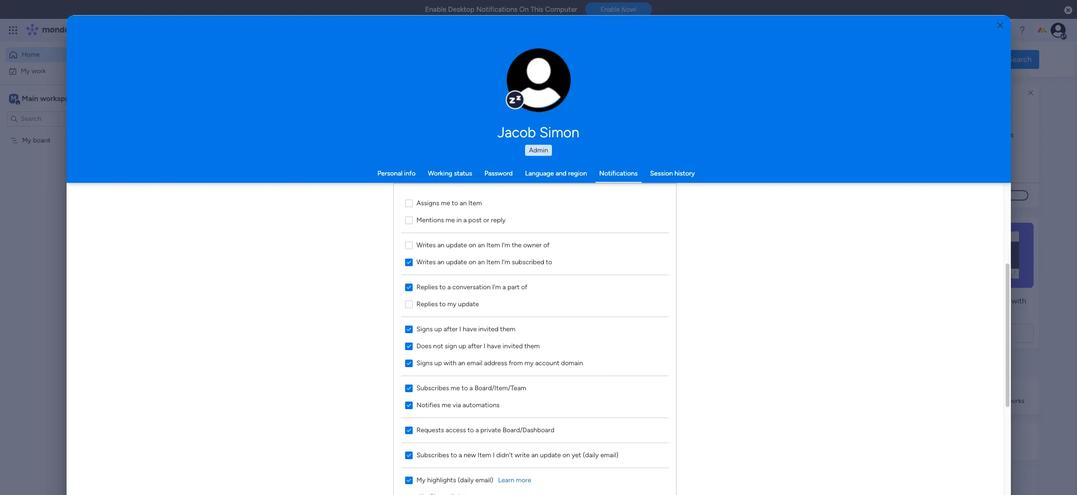 Task type: vqa. For each thing, say whether or not it's contained in the screenshot.
0
no



Task type: describe. For each thing, give the bounding box(es) containing it.
conversation
[[453, 283, 491, 291]]

my board list box
[[0, 130, 120, 276]]

part
[[508, 283, 520, 291]]

monday
[[42, 25, 74, 35]]

access
[[446, 426, 466, 434]]

workspace image
[[9, 93, 18, 104]]

0 horizontal spatial and
[[324, 323, 336, 332]]

session history link
[[650, 169, 695, 177]]

update down mentions me in a post or reply at the top
[[446, 241, 467, 249]]

workspace
[[40, 94, 77, 103]]

1 vertical spatial of
[[521, 283, 528, 291]]

password link
[[485, 169, 513, 177]]

via
[[453, 401, 461, 409]]

profile
[[542, 85, 559, 92]]

main
[[22, 94, 38, 103]]

signs for signs up after i have invited them
[[417, 325, 433, 333]]

replies to a conversation i'm a part of
[[417, 283, 528, 291]]

with inside boost your workflow in minutes with ready-made templates
[[1012, 297, 1027, 306]]

0 vertical spatial email)
[[601, 451, 619, 459]]

my for my board
[[22, 136, 31, 144]]

notifications for enable desktop notifications
[[973, 131, 1014, 139]]

0 horizontal spatial my
[[448, 300, 457, 308]]

the
[[512, 241, 522, 249]]

enable now! button
[[585, 2, 652, 17]]

or
[[483, 216, 490, 224]]

not
[[433, 342, 443, 350]]

board/dashboard
[[503, 426, 555, 434]]

quick search
[[987, 55, 1032, 64]]

picture
[[529, 93, 549, 100]]

enable for enable desktop notifications on this computer
[[425, 5, 447, 14]]

personal info
[[378, 169, 416, 177]]

0 vertical spatial and
[[556, 169, 567, 177]]

item down writes an update on an item i'm the owner of
[[487, 258, 500, 266]]

change profile picture button
[[507, 48, 571, 112]]

notifies me via automations
[[417, 401, 500, 409]]

me for notifies
[[442, 401, 451, 409]]

0 vertical spatial of
[[544, 241, 550, 249]]

writes for writes an update on an item i'm the owner of
[[417, 241, 436, 249]]

history
[[675, 169, 695, 177]]

an right the write
[[532, 451, 539, 459]]

board
[[33, 136, 50, 144]]

select product image
[[9, 26, 18, 35]]

my for my highlights (daily email)
[[417, 476, 426, 484]]

session
[[650, 169, 673, 177]]

writes an update on an item i'm the owner of
[[417, 241, 550, 249]]

an up replies to a conversation i'm a part of
[[438, 258, 445, 266]]

on
[[520, 5, 529, 14]]

item up the writes an update on an item i'm subscribed to
[[487, 241, 500, 249]]

me for mentions
[[446, 216, 455, 224]]

2 vertical spatial i'm
[[492, 283, 501, 291]]

enable desktop notifications
[[922, 131, 1014, 139]]

1 vertical spatial up
[[459, 342, 466, 350]]

now!
[[622, 6, 637, 13]]

0 horizontal spatial (daily
[[458, 476, 474, 484]]

quick
[[987, 55, 1007, 64]]

signs up with an email address from my account domain
[[417, 359, 583, 367]]

computer
[[545, 5, 578, 14]]

owner
[[523, 241, 542, 249]]

0 horizontal spatial after
[[444, 325, 458, 333]]

main workspace
[[22, 94, 77, 103]]

an down writes an update on an item i'm the owner of
[[478, 258, 485, 266]]

me for assigns
[[441, 199, 450, 207]]

1 horizontal spatial (daily
[[583, 451, 599, 459]]

update left yet
[[540, 451, 561, 459]]

simon
[[540, 124, 580, 141]]

to right subscribed
[[546, 258, 552, 266]]

highlights
[[427, 476, 456, 484]]

writes an update on an item i'm subscribed to
[[417, 258, 552, 266]]

assigns
[[417, 199, 439, 207]]

invite your teammates and start collaborating
[[246, 323, 401, 332]]

enable for enable desktop notifications
[[922, 131, 943, 139]]

help image
[[1018, 26, 1027, 35]]

enable for enable now!
[[601, 6, 620, 13]]

post
[[469, 216, 482, 224]]

replies for replies to a conversation i'm a part of
[[417, 283, 438, 291]]

jacob
[[498, 124, 536, 141]]

address
[[484, 359, 507, 367]]

0 vertical spatial in
[[457, 216, 462, 224]]

sign
[[445, 342, 457, 350]]

m
[[11, 94, 17, 102]]

desktop for enable desktop notifications on this computer
[[448, 5, 475, 14]]

on for the
[[469, 241, 476, 249]]

boost your workflow in minutes with ready-made templates
[[904, 297, 1027, 317]]

personal
[[378, 169, 403, 177]]

monday button
[[25, 18, 151, 43]]

write
[[515, 451, 530, 459]]

start
[[338, 323, 354, 332]]

subscribed
[[512, 258, 544, 266]]

board/item/team
[[475, 384, 527, 392]]

dapulse x slim image
[[1026, 87, 1037, 99]]

requests access to a private board/dashboard
[[417, 426, 555, 434]]

0 vertical spatial invited
[[479, 325, 499, 333]]

enable desktop notifications link
[[922, 130, 1040, 140]]

language and region
[[525, 169, 587, 177]]

1 vertical spatial after
[[468, 342, 482, 350]]

replies to my update
[[417, 300, 479, 308]]

your for invite
[[267, 323, 282, 332]]

more
[[516, 476, 532, 484]]

0 horizontal spatial email)
[[476, 476, 494, 484]]

collaborating
[[356, 323, 401, 332]]

working status
[[428, 169, 472, 177]]

boost
[[904, 297, 923, 306]]

yet
[[572, 451, 581, 459]]

work
[[31, 67, 46, 75]]

subscribes to a new item i didn't write an update on yet (daily email)
[[417, 451, 619, 459]]

invite
[[246, 323, 265, 332]]

an up the writes an update on an item i'm subscribed to
[[478, 241, 485, 249]]

email
[[467, 359, 483, 367]]

minutes
[[983, 297, 1010, 306]]

enable now!
[[601, 6, 637, 13]]

my board
[[22, 136, 50, 144]]

region containing assigns me to an item
[[394, 184, 676, 496]]

0 horizontal spatial have
[[463, 325, 477, 333]]

search everything image
[[997, 26, 1007, 35]]

to right the access
[[468, 426, 474, 434]]

working
[[428, 169, 453, 177]]

a up replies to my update
[[448, 283, 451, 291]]

automations
[[463, 401, 500, 409]]

to left new in the left bottom of the page
[[451, 451, 457, 459]]

jacob simon button
[[409, 124, 669, 141]]



Task type: locate. For each thing, give the bounding box(es) containing it.
i for new
[[493, 451, 495, 459]]

your right invite
[[267, 323, 282, 332]]

to up mentions me in a post or reply at the top
[[452, 199, 458, 207]]

1 vertical spatial invited
[[503, 342, 523, 350]]

email) right yet
[[601, 451, 619, 459]]

1 vertical spatial my
[[22, 136, 31, 144]]

1 subscribes from the top
[[417, 384, 449, 392]]

after
[[444, 325, 458, 333], [468, 342, 482, 350]]

i'm left subscribed
[[502, 258, 510, 266]]

0 horizontal spatial invited
[[479, 325, 499, 333]]

0 vertical spatial (daily
[[583, 451, 599, 459]]

home
[[22, 51, 40, 59]]

1 signs from the top
[[417, 325, 433, 333]]

item up post on the left
[[469, 199, 482, 207]]

1 vertical spatial my
[[525, 359, 534, 367]]

with down sign
[[444, 359, 457, 367]]

replies up replies to my update
[[417, 283, 438, 291]]

1 vertical spatial replies
[[417, 300, 438, 308]]

1 vertical spatial notifications
[[973, 131, 1014, 139]]

1 horizontal spatial invited
[[503, 342, 523, 350]]

your for boost
[[925, 297, 940, 306]]

(daily
[[583, 451, 599, 459], [458, 476, 474, 484]]

language and region link
[[525, 169, 587, 177]]

my left work
[[21, 67, 30, 75]]

a left private on the left bottom
[[476, 426, 479, 434]]

0 vertical spatial after
[[444, 325, 458, 333]]

update up conversation
[[446, 258, 467, 266]]

1 horizontal spatial desktop
[[945, 131, 971, 139]]

i'm left part
[[492, 283, 501, 291]]

search
[[1009, 55, 1032, 64]]

1 vertical spatial have
[[487, 342, 501, 350]]

1 vertical spatial signs
[[417, 359, 433, 367]]

change
[[519, 85, 540, 92]]

made
[[926, 308, 945, 317]]

replies up does
[[417, 300, 438, 308]]

1 horizontal spatial of
[[544, 241, 550, 249]]

after up "email"
[[468, 342, 482, 350]]

i'm for the
[[502, 241, 510, 249]]

option
[[0, 132, 120, 134]]

up for with
[[435, 359, 442, 367]]

1 vertical spatial email)
[[476, 476, 494, 484]]

0 vertical spatial your
[[925, 297, 940, 306]]

0 vertical spatial learn
[[935, 397, 952, 405]]

0 vertical spatial on
[[469, 241, 476, 249]]

ready-
[[904, 308, 926, 317]]

item
[[469, 199, 482, 207], [487, 241, 500, 249], [487, 258, 500, 266], [478, 451, 491, 459]]

0 vertical spatial subscribes
[[417, 384, 449, 392]]

1 horizontal spatial i
[[484, 342, 486, 350]]

how
[[953, 397, 966, 405]]

session history
[[650, 169, 695, 177]]

1 vertical spatial subscribes
[[417, 451, 449, 459]]

my
[[448, 300, 457, 308], [525, 359, 534, 367]]

0 vertical spatial with
[[1012, 297, 1027, 306]]

didn't
[[496, 451, 513, 459]]

my inside my work "button"
[[21, 67, 30, 75]]

close image
[[998, 22, 1004, 29]]

home button
[[6, 47, 102, 62]]

1 vertical spatial learn
[[498, 476, 515, 484]]

on for subscribed
[[469, 258, 476, 266]]

1 replies from the top
[[417, 283, 438, 291]]

my left highlights
[[417, 476, 426, 484]]

does
[[417, 342, 432, 350]]

2 horizontal spatial enable
[[922, 131, 943, 139]]

an up mentions me in a post or reply at the top
[[460, 199, 467, 207]]

in
[[457, 216, 462, 224], [975, 297, 981, 306]]

1 vertical spatial i
[[484, 342, 486, 350]]

0 vertical spatial my
[[21, 67, 30, 75]]

i'm for subscribed
[[502, 258, 510, 266]]

have up address
[[487, 342, 501, 350]]

1 vertical spatial (daily
[[458, 476, 474, 484]]

0 vertical spatial i'm
[[502, 241, 510, 249]]

invited
[[479, 325, 499, 333], [503, 342, 523, 350]]

language
[[525, 169, 554, 177]]

2 replies from the top
[[417, 300, 438, 308]]

0 horizontal spatial enable
[[425, 5, 447, 14]]

invited up from
[[503, 342, 523, 350]]

1 horizontal spatial my
[[525, 359, 534, 367]]

enable
[[425, 5, 447, 14], [601, 6, 620, 13], [922, 131, 943, 139]]

a left new in the left bottom of the page
[[459, 451, 462, 459]]

to
[[452, 199, 458, 207], [546, 258, 552, 266], [440, 283, 446, 291], [440, 300, 446, 308], [462, 384, 468, 392], [468, 426, 474, 434], [451, 451, 457, 459]]

1 vertical spatial on
[[469, 258, 476, 266]]

0 vertical spatial replies
[[417, 283, 438, 291]]

on up the writes an update on an item i'm subscribed to
[[469, 241, 476, 249]]

and
[[556, 169, 567, 177], [324, 323, 336, 332]]

up up 'not' at the bottom of the page
[[435, 325, 442, 333]]

my down conversation
[[448, 300, 457, 308]]

i up address
[[484, 342, 486, 350]]

0 horizontal spatial of
[[521, 283, 528, 291]]

assigns me to an item
[[417, 199, 482, 207]]

2 vertical spatial notifications
[[599, 169, 638, 177]]

mentions me in a post or reply
[[417, 216, 506, 224]]

0 vertical spatial up
[[435, 325, 442, 333]]

on left yet
[[563, 451, 570, 459]]

0 vertical spatial desktop
[[448, 5, 475, 14]]

i for up
[[484, 342, 486, 350]]

templates
[[946, 308, 980, 317]]

notifications for enable desktop notifications on this computer
[[476, 5, 518, 14]]

them up does not sign up after i have invited them
[[500, 325, 516, 333]]

0 vertical spatial them
[[500, 325, 516, 333]]

email)
[[601, 451, 619, 459], [476, 476, 494, 484]]

2 signs from the top
[[417, 359, 433, 367]]

desktop for enable desktop notifications
[[945, 131, 971, 139]]

of right owner
[[544, 241, 550, 249]]

dapulse close image
[[1065, 6, 1073, 15]]

1 horizontal spatial in
[[975, 297, 981, 306]]

1 horizontal spatial notifications
[[599, 169, 638, 177]]

i'm
[[502, 241, 510, 249], [502, 258, 510, 266], [492, 283, 501, 291]]

2 vertical spatial on
[[563, 451, 570, 459]]

1 horizontal spatial them
[[525, 342, 540, 350]]

(daily right highlights
[[458, 476, 474, 484]]

0 horizontal spatial desktop
[[448, 5, 475, 14]]

1 vertical spatial in
[[975, 297, 981, 306]]

learn more
[[498, 476, 532, 484]]

of right part
[[521, 283, 528, 291]]

1 vertical spatial your
[[267, 323, 282, 332]]

signs up after i have invited them
[[417, 325, 516, 333]]

0 vertical spatial my
[[448, 300, 457, 308]]

0 horizontal spatial notifications
[[476, 5, 518, 14]]

0 vertical spatial notifications
[[476, 5, 518, 14]]

0 horizontal spatial your
[[267, 323, 282, 332]]

1 vertical spatial with
[[444, 359, 457, 367]]

reply
[[491, 216, 506, 224]]

me up "via"
[[451, 384, 460, 392]]

subscribes for subscribes to a new item i didn't write an update on yet (daily email)
[[417, 451, 449, 459]]

new
[[464, 451, 476, 459]]

1 writes from the top
[[417, 241, 436, 249]]

my inside my board list box
[[22, 136, 31, 144]]

subscribes me to a board/item/team
[[417, 384, 527, 392]]

region
[[568, 169, 587, 177]]

item right new in the left bottom of the page
[[478, 451, 491, 459]]

on down writes an update on an item i'm the owner of
[[469, 258, 476, 266]]

learn left 'how'
[[935, 397, 952, 405]]

after up sign
[[444, 325, 458, 333]]

0 vertical spatial writes
[[417, 241, 436, 249]]

this
[[531, 5, 544, 14]]

1 vertical spatial i'm
[[502, 258, 510, 266]]

desktop inside 'enable desktop notifications' link
[[945, 131, 971, 139]]

requests
[[417, 426, 444, 434]]

signs up does
[[417, 325, 433, 333]]

with right minutes
[[1012, 297, 1027, 306]]

1 vertical spatial desktop
[[945, 131, 971, 139]]

2 vertical spatial my
[[417, 476, 426, 484]]

workspace selection element
[[9, 93, 79, 105]]

1 vertical spatial and
[[324, 323, 336, 332]]

email) down new in the left bottom of the page
[[476, 476, 494, 484]]

my left board
[[22, 136, 31, 144]]

0 horizontal spatial them
[[500, 325, 516, 333]]

i'm left the
[[502, 241, 510, 249]]

notifications link
[[599, 169, 638, 177]]

1 horizontal spatial after
[[468, 342, 482, 350]]

writes for writes an update on an item i'm subscribed to
[[417, 258, 436, 266]]

desktop
[[448, 5, 475, 14], [945, 131, 971, 139]]

notifies
[[417, 401, 440, 409]]

0 vertical spatial have
[[463, 325, 477, 333]]

i left the didn't
[[493, 451, 495, 459]]

up down 'not' at the bottom of the page
[[435, 359, 442, 367]]

with inside region
[[444, 359, 457, 367]]

workflow
[[942, 297, 973, 306]]

2 subscribes from the top
[[417, 451, 449, 459]]

1 horizontal spatial learn
[[935, 397, 952, 405]]

0 horizontal spatial with
[[444, 359, 457, 367]]

have up does not sign up after i have invited them
[[463, 325, 477, 333]]

signs for signs up with an email address from my account domain
[[417, 359, 433, 367]]

an left "email"
[[458, 359, 465, 367]]

status
[[454, 169, 472, 177]]

2 vertical spatial i
[[493, 451, 495, 459]]

learn more link
[[498, 476, 532, 485]]

of
[[544, 241, 550, 249], [521, 283, 528, 291]]

a left part
[[503, 283, 506, 291]]

my highlights (daily email)
[[417, 476, 494, 484]]

subscribes for subscribes me to a board/item/team
[[417, 384, 449, 392]]

on
[[469, 241, 476, 249], [469, 258, 476, 266], [563, 451, 570, 459]]

to up notifies me via automations
[[462, 384, 468, 392]]

and left region
[[556, 169, 567, 177]]

replies for replies to my update
[[417, 300, 438, 308]]

1 horizontal spatial email)
[[601, 451, 619, 459]]

2 vertical spatial up
[[435, 359, 442, 367]]

1 vertical spatial them
[[525, 342, 540, 350]]

learn left more
[[498, 476, 515, 484]]

up for after
[[435, 325, 442, 333]]

a up the "automations"
[[470, 384, 473, 392]]

0 horizontal spatial i
[[460, 325, 461, 333]]

me for subscribes
[[451, 384, 460, 392]]

teammates
[[284, 323, 322, 332]]

in inside boost your workflow in minutes with ready-made templates
[[975, 297, 981, 306]]

an down the mentions
[[438, 241, 445, 249]]

a
[[464, 216, 467, 224], [448, 283, 451, 291], [503, 283, 506, 291], [470, 384, 473, 392], [476, 426, 479, 434], [459, 451, 462, 459]]

me left "via"
[[442, 401, 451, 409]]

Search in workspace field
[[20, 113, 79, 124]]

them
[[500, 325, 516, 333], [525, 342, 540, 350]]

them up the account at the bottom of page
[[525, 342, 540, 350]]

help center element
[[898, 422, 1040, 460]]

0 horizontal spatial in
[[457, 216, 462, 224]]

working status link
[[428, 169, 472, 177]]

learn for learn more
[[498, 476, 515, 484]]

learn inside "link"
[[498, 476, 515, 484]]

me down the assigns me to an item
[[446, 216, 455, 224]]

2 writes from the top
[[417, 258, 436, 266]]

mentions
[[417, 216, 444, 224]]

domain
[[561, 359, 583, 367]]

my work button
[[6, 64, 102, 79]]

info
[[404, 169, 416, 177]]

learn
[[935, 397, 952, 405], [498, 476, 515, 484]]

signs down does
[[417, 359, 433, 367]]

to down replies to a conversation i'm a part of
[[440, 300, 446, 308]]

password
[[485, 169, 513, 177]]

account
[[535, 359, 560, 367]]

and left "start" on the left of page
[[324, 323, 336, 332]]

subscribes down requests
[[417, 451, 449, 459]]

2 horizontal spatial notifications
[[973, 131, 1014, 139]]

in left minutes
[[975, 297, 981, 306]]

1 horizontal spatial with
[[1012, 297, 1027, 306]]

notifications
[[476, 5, 518, 14], [973, 131, 1014, 139], [599, 169, 638, 177]]

works
[[1007, 397, 1025, 405]]

from
[[509, 359, 523, 367]]

1 horizontal spatial enable
[[601, 6, 620, 13]]

learn how monday.com works
[[935, 397, 1025, 405]]

jacob simon
[[498, 124, 580, 141]]

private
[[481, 426, 501, 434]]

my right from
[[525, 359, 534, 367]]

0 vertical spatial signs
[[417, 325, 433, 333]]

up right sign
[[459, 342, 466, 350]]

update down conversation
[[458, 300, 479, 308]]

jacob simon image
[[1051, 23, 1066, 38]]

monday.com
[[968, 397, 1006, 405]]

your
[[925, 297, 940, 306], [267, 323, 282, 332]]

does not sign up after i have invited them
[[417, 342, 540, 350]]

an
[[460, 199, 467, 207], [438, 241, 445, 249], [478, 241, 485, 249], [438, 258, 445, 266], [478, 258, 485, 266], [458, 359, 465, 367], [532, 451, 539, 459]]

invited up does not sign up after i have invited them
[[479, 325, 499, 333]]

enable desktop notifications on this computer
[[425, 5, 578, 14]]

in left post on the left
[[457, 216, 462, 224]]

quick search button
[[972, 50, 1040, 69]]

your up made
[[925, 297, 940, 306]]

1 horizontal spatial have
[[487, 342, 501, 350]]

to up replies to my update
[[440, 283, 446, 291]]

your inside boost your workflow in minutes with ready-made templates
[[925, 297, 940, 306]]

enable inside button
[[601, 6, 620, 13]]

0 horizontal spatial learn
[[498, 476, 515, 484]]

learn for learn how monday.com works
[[935, 397, 952, 405]]

region
[[394, 184, 676, 496]]

a left post on the left
[[464, 216, 467, 224]]

1 vertical spatial writes
[[417, 258, 436, 266]]

(daily right yet
[[583, 451, 599, 459]]

templates image image
[[907, 223, 1031, 288]]

i up does not sign up after i have invited them
[[460, 325, 461, 333]]

me right assigns on the left top of page
[[441, 199, 450, 207]]

1 horizontal spatial your
[[925, 297, 940, 306]]

0 vertical spatial i
[[460, 325, 461, 333]]

subscribes up the notifies at the left
[[417, 384, 449, 392]]

my for my work
[[21, 67, 30, 75]]

1 horizontal spatial and
[[556, 169, 567, 177]]

with
[[1012, 297, 1027, 306], [444, 359, 457, 367]]

2 horizontal spatial i
[[493, 451, 495, 459]]



